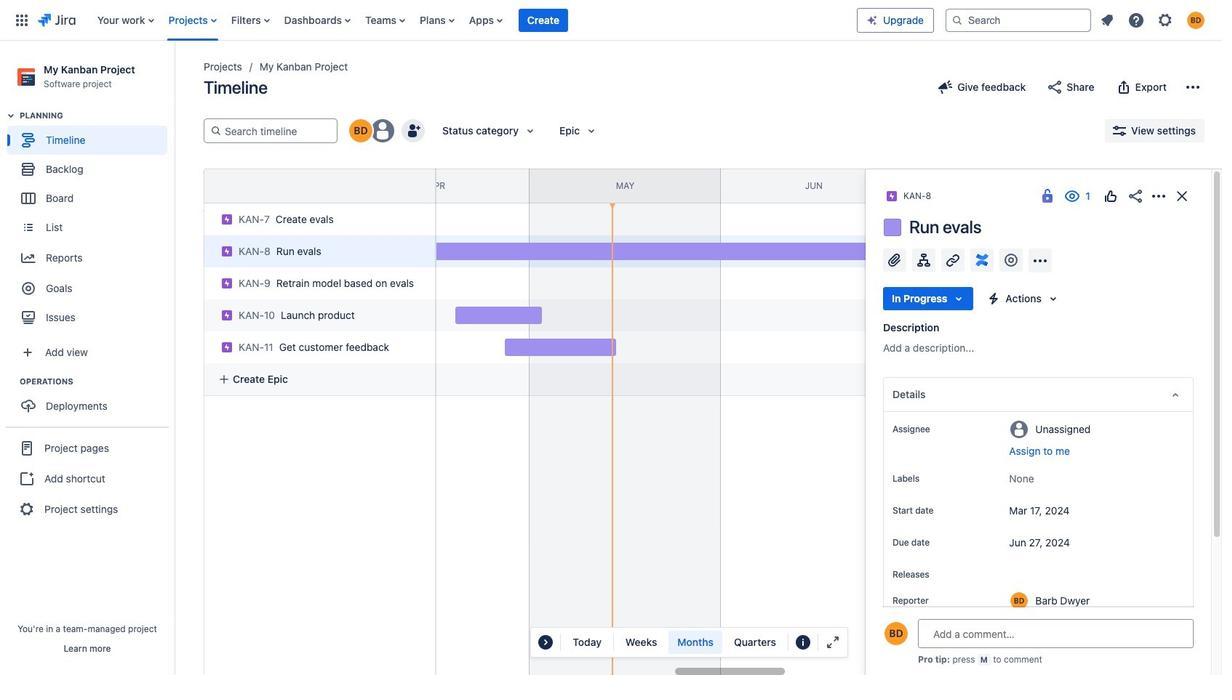 Task type: locate. For each thing, give the bounding box(es) containing it.
timeline grid
[[152, 169, 1222, 676]]

heading
[[20, 110, 174, 122], [20, 376, 174, 388]]

1 column header from the left
[[152, 169, 344, 203]]

1 epic image from the top
[[221, 246, 233, 258]]

2 vertical spatial group
[[6, 427, 169, 530]]

epic image
[[221, 246, 233, 258], [221, 278, 233, 290], [221, 310, 233, 322]]

your profile and settings image
[[1187, 11, 1205, 29]]

cell
[[198, 231, 438, 268], [198, 263, 438, 300], [198, 295, 438, 332], [198, 327, 438, 364]]

4 cell from the top
[[198, 327, 438, 364]]

link goals image
[[1002, 252, 1020, 269]]

2 heading from the top
[[20, 376, 174, 388]]

jira image
[[38, 11, 75, 29], [38, 11, 75, 29]]

0 vertical spatial epic image
[[221, 246, 233, 258]]

sidebar navigation image
[[159, 58, 191, 87]]

add people image
[[404, 122, 422, 140]]

row header inside timeline grid
[[204, 169, 436, 204]]

0 vertical spatial group
[[7, 110, 174, 337]]

row header
[[204, 169, 436, 204]]

0 horizontal spatial list
[[90, 0, 857, 40]]

1 horizontal spatial column header
[[907, 169, 1098, 203]]

heading for planning icon at top
[[20, 110, 174, 122]]

banner
[[0, 0, 1222, 41]]

list
[[90, 0, 857, 40], [1094, 7, 1213, 33]]

1 horizontal spatial list
[[1094, 7, 1213, 33]]

0 horizontal spatial column header
[[152, 169, 344, 203]]

list item
[[519, 0, 568, 40]]

timeline view to show as group
[[617, 631, 785, 655]]

1 heading from the top
[[20, 110, 174, 122]]

epic image
[[221, 214, 233, 226], [221, 342, 233, 354]]

1 vertical spatial epic image
[[221, 278, 233, 290]]

2 cell from the top
[[198, 263, 438, 300]]

3 epic image from the top
[[221, 310, 233, 322]]

help image
[[1128, 11, 1145, 29]]

1 vertical spatial epic image
[[221, 342, 233, 354]]

1 vertical spatial group
[[7, 376, 174, 426]]

1 cell from the top
[[198, 231, 438, 268]]

2 epic image from the top
[[221, 342, 233, 354]]

2 vertical spatial epic image
[[221, 310, 233, 322]]

heading for operations "image"
[[20, 376, 174, 388]]

vote options: no one has voted for this issue yet. image
[[1102, 188, 1120, 205]]

None search field
[[946, 8, 1091, 32]]

0 vertical spatial heading
[[20, 110, 174, 122]]

sidebar element
[[0, 41, 175, 676]]

column header
[[152, 169, 344, 203], [907, 169, 1098, 203]]

0 vertical spatial epic image
[[221, 214, 233, 226]]

group
[[7, 110, 174, 337], [7, 376, 174, 426], [6, 427, 169, 530]]

notifications image
[[1098, 11, 1116, 29]]

1 vertical spatial heading
[[20, 376, 174, 388]]

actions image
[[1150, 188, 1168, 205]]



Task type: vqa. For each thing, say whether or not it's contained in the screenshot.
second Create issue icon from the top of the page
no



Task type: describe. For each thing, give the bounding box(es) containing it.
legend image
[[794, 634, 812, 652]]

export icon image
[[1115, 79, 1132, 96]]

close image
[[1173, 188, 1191, 205]]

goal image
[[22, 282, 35, 295]]

group for operations "image"
[[7, 376, 174, 426]]

primary element
[[9, 0, 857, 40]]

settings image
[[1157, 11, 1174, 29]]

Search timeline text field
[[222, 119, 331, 143]]

details element
[[883, 378, 1194, 412]]

group for planning icon at top
[[7, 110, 174, 337]]

2 column header from the left
[[907, 169, 1098, 203]]

add a child issue image
[[915, 252, 933, 269]]

3 cell from the top
[[198, 295, 438, 332]]

project overview element
[[883, 634, 1194, 669]]

operations image
[[2, 373, 20, 391]]

2 epic image from the top
[[221, 278, 233, 290]]

attach image
[[886, 252, 903, 269]]

planning image
[[2, 107, 20, 125]]

appswitcher icon image
[[13, 11, 31, 29]]

1 epic image from the top
[[221, 214, 233, 226]]

Add a comment… field
[[918, 620, 1194, 649]]

Search field
[[946, 8, 1091, 32]]

search image
[[951, 14, 963, 26]]

enter full screen image
[[824, 634, 842, 652]]



